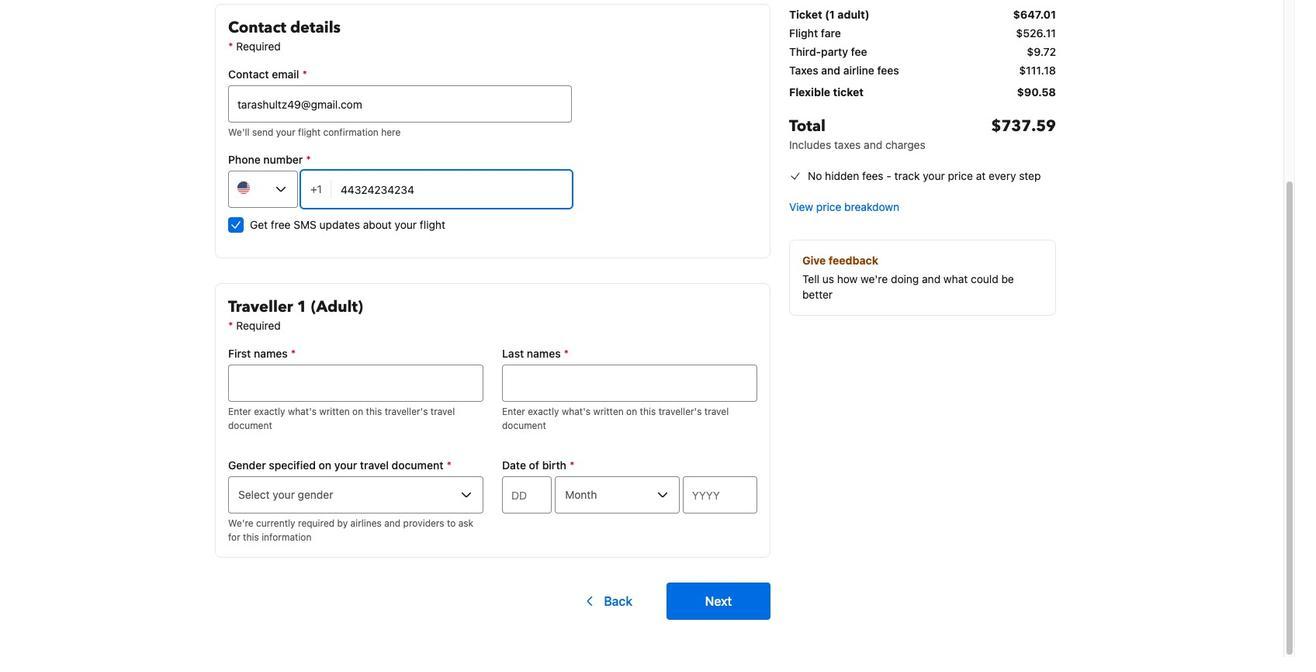 Task type: locate. For each thing, give the bounding box(es) containing it.
enter exactly what's written on this traveller's travel document up birth
[[502, 406, 729, 431]]

number
[[263, 153, 303, 166]]

get
[[250, 218, 268, 231]]

* for phone number *
[[306, 153, 311, 166]]

gender
[[228, 459, 266, 472]]

get free sms updates about your flight
[[250, 218, 445, 231]]

birth
[[542, 459, 566, 472]]

send
[[252, 126, 273, 138]]

1 vertical spatial price
[[816, 200, 841, 213]]

fees inside cell
[[877, 64, 899, 77]]

travel for first names *
[[430, 406, 455, 417]]

could
[[971, 272, 998, 286]]

view price breakdown element
[[789, 199, 899, 215]]

traveller's
[[385, 406, 428, 417], [658, 406, 702, 417]]

taxes and airline fees
[[789, 64, 899, 77]]

2 exactly from the left
[[528, 406, 559, 417]]

flight up number
[[298, 126, 321, 138]]

traveller 1 (adult) required
[[228, 296, 363, 332]]

* right last
[[564, 347, 569, 360]]

names
[[254, 347, 288, 360], [527, 347, 561, 360]]

1 horizontal spatial names
[[527, 347, 561, 360]]

your inside alert
[[276, 126, 295, 138]]

3 row from the top
[[789, 44, 1056, 63]]

1 horizontal spatial written
[[593, 406, 624, 417]]

names for last names
[[527, 347, 561, 360]]

exactly for first names
[[254, 406, 285, 417]]

2 row from the top
[[789, 26, 1056, 44]]

enter exactly what's written on this traveller's travel document up gender specified on your travel document *
[[228, 406, 455, 431]]

date of birth *
[[502, 459, 575, 472]]

Enter your day of birth, using two digits telephone field
[[502, 476, 552, 514]]

enter for last
[[502, 406, 525, 417]]

document up providers on the left of the page
[[392, 459, 443, 472]]

required down traveller
[[236, 319, 281, 332]]

fees right airline
[[877, 64, 899, 77]]

and
[[821, 64, 840, 77], [864, 138, 882, 151], [922, 272, 941, 286], [384, 518, 401, 529]]

0 horizontal spatial written
[[319, 406, 350, 417]]

enter exactly what's written on this traveller's travel document
[[228, 406, 455, 431], [502, 406, 729, 431]]

1 horizontal spatial price
[[948, 169, 973, 182]]

0 horizontal spatial travel
[[360, 459, 389, 472]]

2 horizontal spatial on
[[626, 406, 637, 417]]

what's up specified
[[288, 406, 317, 417]]

6 row from the top
[[789, 103, 1056, 159]]

fee
[[851, 45, 867, 58]]

2 horizontal spatial document
[[502, 420, 546, 431]]

* up the to in the bottom left of the page
[[447, 459, 452, 472]]

table
[[789, 4, 1056, 159]]

and left what
[[922, 272, 941, 286]]

enter up gender
[[228, 406, 251, 417]]

required
[[236, 40, 281, 53], [236, 319, 281, 332]]

2 traveller's from the left
[[658, 406, 702, 417]]

and inside the give feedback tell us how we're doing and what could be better
[[922, 272, 941, 286]]

taxes
[[834, 138, 861, 151]]

document up gender
[[228, 420, 272, 431]]

no
[[808, 169, 822, 182]]

on
[[352, 406, 363, 417], [626, 406, 637, 417], [319, 459, 331, 472]]

how
[[837, 272, 858, 286]]

price right view
[[816, 200, 841, 213]]

this for last names *
[[640, 406, 656, 417]]

document
[[228, 420, 272, 431], [502, 420, 546, 431], [392, 459, 443, 472]]

enter exactly what's written on this traveller's travel document for first names *
[[228, 406, 455, 431]]

this
[[366, 406, 382, 417], [640, 406, 656, 417], [243, 532, 259, 543]]

required up 'contact email *'
[[236, 40, 281, 53]]

* right the email
[[302, 68, 307, 81]]

exactly
[[254, 406, 285, 417], [528, 406, 559, 417]]

1 horizontal spatial flight
[[420, 218, 445, 231]]

row
[[789, 4, 1056, 26], [789, 26, 1056, 44], [789, 44, 1056, 63], [789, 63, 1056, 81], [789, 81, 1056, 103], [789, 103, 1056, 159]]

here
[[381, 126, 401, 138]]

2 horizontal spatial this
[[640, 406, 656, 417]]

1 horizontal spatial exactly
[[528, 406, 559, 417]]

contact email *
[[228, 68, 307, 81]]

1 horizontal spatial on
[[352, 406, 363, 417]]

flexible
[[789, 85, 830, 99]]

sms
[[293, 218, 316, 231]]

0 vertical spatial required
[[236, 40, 281, 53]]

names right first
[[254, 347, 288, 360]]

and down the third-party fee cell
[[821, 64, 840, 77]]

2 enter from the left
[[502, 406, 525, 417]]

and right airlines
[[384, 518, 401, 529]]

at
[[976, 169, 986, 182]]

your right send
[[276, 126, 295, 138]]

1 written from the left
[[319, 406, 350, 417]]

0 horizontal spatial traveller's
[[385, 406, 428, 417]]

for
[[228, 532, 240, 543]]

every
[[989, 169, 1016, 182]]

0 horizontal spatial exactly
[[254, 406, 285, 417]]

1 horizontal spatial enter
[[502, 406, 525, 417]]

0 vertical spatial price
[[948, 169, 973, 182]]

1 horizontal spatial travel
[[430, 406, 455, 417]]

ticket
[[789, 8, 822, 21]]

third-party fee cell
[[789, 44, 867, 60]]

2 what's from the left
[[562, 406, 591, 417]]

updates
[[319, 218, 360, 231]]

what's up birth
[[562, 406, 591, 417]]

* right birth
[[570, 459, 575, 472]]

1 horizontal spatial enter exactly what's written on this traveller's travel document
[[502, 406, 729, 431]]

2 horizontal spatial travel
[[704, 406, 729, 417]]

flight
[[789, 26, 818, 40]]

0 horizontal spatial flight
[[298, 126, 321, 138]]

currently
[[256, 518, 295, 529]]

we'll
[[228, 126, 249, 138]]

Phone number telephone field
[[331, 171, 572, 208]]

0 horizontal spatial price
[[816, 200, 841, 213]]

travel
[[430, 406, 455, 417], [704, 406, 729, 417], [360, 459, 389, 472]]

names for first names
[[254, 347, 288, 360]]

contact for contact details
[[228, 17, 286, 38]]

None email field
[[228, 85, 572, 123]]

1 what's from the left
[[288, 406, 317, 417]]

document for last
[[502, 420, 546, 431]]

1 exactly from the left
[[254, 406, 285, 417]]

we're
[[228, 518, 254, 529]]

0 horizontal spatial enter exactly what's written on this traveller's travel document
[[228, 406, 455, 431]]

* for first names *
[[291, 347, 296, 360]]

$737.59
[[991, 116, 1056, 137]]

enter exactly what's written on this traveller's travel document alert
[[228, 405, 483, 433], [502, 405, 757, 433]]

document up of on the left bottom of the page
[[502, 420, 546, 431]]

2 contact from the top
[[228, 68, 269, 81]]

first names *
[[228, 347, 296, 360]]

better
[[802, 288, 833, 301]]

contact inside contact details required
[[228, 17, 286, 38]]

0 horizontal spatial what's
[[288, 406, 317, 417]]

tell
[[802, 272, 819, 286]]

* for contact email *
[[302, 68, 307, 81]]

we're currently required by airlines and providers to ask for this information alert
[[228, 517, 483, 545]]

1 traveller's from the left
[[385, 406, 428, 417]]

last
[[502, 347, 524, 360]]

1 vertical spatial contact
[[228, 68, 269, 81]]

1 vertical spatial flight
[[420, 218, 445, 231]]

$9.72
[[1027, 45, 1056, 58]]

what's
[[288, 406, 317, 417], [562, 406, 591, 417]]

confirmation
[[323, 126, 379, 138]]

your
[[276, 126, 295, 138], [923, 169, 945, 182], [395, 218, 417, 231], [334, 459, 357, 472]]

enter up date in the left of the page
[[502, 406, 525, 417]]

2 written from the left
[[593, 406, 624, 417]]

0 horizontal spatial names
[[254, 347, 288, 360]]

1 enter exactly what's written on this traveller's travel document alert from the left
[[228, 405, 483, 433]]

document for first
[[228, 420, 272, 431]]

1 names from the left
[[254, 347, 288, 360]]

contact left the email
[[228, 68, 269, 81]]

5 row from the top
[[789, 81, 1056, 103]]

$647.01
[[1013, 8, 1056, 21]]

1 enter from the left
[[228, 406, 251, 417]]

row containing flight fare
[[789, 26, 1056, 44]]

on for last names *
[[626, 406, 637, 417]]

exactly up gender
[[254, 406, 285, 417]]

$737.59 cell
[[991, 116, 1056, 153]]

0 horizontal spatial on
[[319, 459, 331, 472]]

price
[[948, 169, 973, 182], [816, 200, 841, 213]]

third-
[[789, 45, 821, 58]]

$111.18 cell
[[1019, 63, 1056, 78]]

written
[[319, 406, 350, 417], [593, 406, 624, 417]]

enter exactly what's written on this traveller's travel document alert for last names *
[[502, 405, 757, 433]]

$111.18
[[1019, 64, 1056, 77]]

1 vertical spatial fees
[[862, 169, 883, 182]]

1 vertical spatial required
[[236, 319, 281, 332]]

1 contact from the top
[[228, 17, 286, 38]]

flight down phone number telephone field
[[420, 218, 445, 231]]

free
[[271, 218, 291, 231]]

next
[[705, 594, 732, 608]]

0 horizontal spatial enter
[[228, 406, 251, 417]]

flight inside alert
[[298, 126, 321, 138]]

1 required from the top
[[236, 40, 281, 53]]

0 horizontal spatial this
[[243, 532, 259, 543]]

your right specified
[[334, 459, 357, 472]]

total cell
[[789, 116, 925, 153]]

price left at
[[948, 169, 973, 182]]

row containing ticket (1 adult)
[[789, 4, 1056, 26]]

2 enter exactly what's written on this traveller's travel document from the left
[[502, 406, 729, 431]]

0 vertical spatial contact
[[228, 17, 286, 38]]

we're
[[861, 272, 888, 286]]

0 horizontal spatial document
[[228, 420, 272, 431]]

1 horizontal spatial this
[[366, 406, 382, 417]]

None field
[[228, 365, 483, 402], [502, 365, 757, 402], [228, 365, 483, 402], [502, 365, 757, 402]]

0 vertical spatial fees
[[877, 64, 899, 77]]

be
[[1001, 272, 1014, 286]]

*
[[302, 68, 307, 81], [306, 153, 311, 166], [291, 347, 296, 360], [564, 347, 569, 360], [447, 459, 452, 472], [570, 459, 575, 472]]

4 row from the top
[[789, 63, 1056, 81]]

0 horizontal spatial enter exactly what's written on this traveller's travel document alert
[[228, 405, 483, 433]]

ask
[[458, 518, 473, 529]]

last names *
[[502, 347, 569, 360]]

what's for last names *
[[562, 406, 591, 417]]

enter
[[228, 406, 251, 417], [502, 406, 525, 417]]

1 row from the top
[[789, 4, 1056, 26]]

required inside traveller 1 (adult) required
[[236, 319, 281, 332]]

of
[[529, 459, 539, 472]]

1 horizontal spatial what's
[[562, 406, 591, 417]]

contact up 'contact email *'
[[228, 17, 286, 38]]

contact for contact email
[[228, 68, 269, 81]]

* right number
[[306, 153, 311, 166]]

flight fare
[[789, 26, 841, 40]]

exactly up date of birth *
[[528, 406, 559, 417]]

1
[[297, 296, 307, 317]]

2 names from the left
[[527, 347, 561, 360]]

1 enter exactly what's written on this traveller's travel document from the left
[[228, 406, 455, 431]]

your right about
[[395, 218, 417, 231]]

2 required from the top
[[236, 319, 281, 332]]

row containing third-party fee
[[789, 44, 1056, 63]]

enter exactly what's written on this traveller's travel document alert for first names *
[[228, 405, 483, 433]]

names right last
[[527, 347, 561, 360]]

hidden
[[825, 169, 859, 182]]

* down traveller 1 (adult) required
[[291, 347, 296, 360]]

and right taxes
[[864, 138, 882, 151]]

1 horizontal spatial enter exactly what's written on this traveller's travel document alert
[[502, 405, 757, 433]]

what's for first names *
[[288, 406, 317, 417]]

0 vertical spatial flight
[[298, 126, 321, 138]]

1 horizontal spatial traveller's
[[658, 406, 702, 417]]

track
[[894, 169, 920, 182]]

2 enter exactly what's written on this traveller's travel document alert from the left
[[502, 405, 757, 433]]

fees left -
[[862, 169, 883, 182]]

airline
[[843, 64, 874, 77]]



Task type: describe. For each thing, give the bounding box(es) containing it.
includes
[[789, 138, 831, 151]]

we'll send your flight confirmation here
[[228, 126, 401, 138]]

$526.11 cell
[[1016, 26, 1056, 41]]

view price breakdown
[[789, 200, 899, 213]]

and inside total includes taxes and charges
[[864, 138, 882, 151]]

next button
[[667, 583, 771, 620]]

(adult)
[[311, 296, 363, 317]]

-
[[886, 169, 891, 182]]

by
[[337, 518, 348, 529]]

and inside cell
[[821, 64, 840, 77]]

charges
[[885, 138, 925, 151]]

give
[[802, 254, 826, 267]]

what
[[943, 272, 968, 286]]

we're currently required by airlines and providers to ask for this information
[[228, 518, 473, 543]]

row containing taxes and airline fees
[[789, 63, 1056, 81]]

1 horizontal spatial document
[[392, 459, 443, 472]]

ticket (1 adult) cell
[[789, 7, 869, 23]]

feedback
[[829, 254, 878, 267]]

adult)
[[838, 8, 869, 21]]

first
[[228, 347, 251, 360]]

required
[[298, 518, 335, 529]]

traveller's for last names *
[[658, 406, 702, 417]]

total
[[789, 116, 826, 137]]

airlines
[[350, 518, 382, 529]]

no hidden fees - track your price at every step
[[808, 169, 1041, 182]]

enter for first
[[228, 406, 251, 417]]

flexible ticket
[[789, 85, 864, 99]]

travel for last names *
[[704, 406, 729, 417]]

phone number *
[[228, 153, 311, 166]]

total includes taxes and charges
[[789, 116, 925, 151]]

third-party fee
[[789, 45, 867, 58]]

$90.58
[[1017, 85, 1056, 99]]

party
[[821, 45, 848, 58]]

breakdown
[[844, 200, 899, 213]]

to
[[447, 518, 456, 529]]

step
[[1019, 169, 1041, 182]]

this inside 'we're currently required by airlines and providers to ask for this information'
[[243, 532, 259, 543]]

email
[[272, 68, 299, 81]]

exactly for last names
[[528, 406, 559, 417]]

us
[[822, 272, 834, 286]]

doing
[[891, 272, 919, 286]]

row containing total
[[789, 103, 1056, 159]]

taxes
[[789, 64, 818, 77]]

$526.11
[[1016, 26, 1056, 40]]

view
[[789, 200, 813, 213]]

(1
[[825, 8, 835, 21]]

we'll send your flight confirmation here alert
[[228, 126, 572, 140]]

view price breakdown link
[[789, 199, 899, 215]]

+1
[[310, 182, 322, 196]]

back button
[[573, 583, 642, 620]]

table containing total
[[789, 4, 1056, 159]]

contact details required
[[228, 17, 341, 53]]

taxes and airline fees cell
[[789, 63, 899, 78]]

traveller
[[228, 296, 293, 317]]

written for first names *
[[319, 406, 350, 417]]

required inside contact details required
[[236, 40, 281, 53]]

flight fare cell
[[789, 26, 841, 41]]

fare
[[821, 26, 841, 40]]

* for last names *
[[564, 347, 569, 360]]

your right "track"
[[923, 169, 945, 182]]

details
[[290, 17, 341, 38]]

ticket (1 adult)
[[789, 8, 869, 21]]

Enter your birth year, using four digits telephone field
[[683, 476, 757, 514]]

specified
[[269, 459, 316, 472]]

row containing flexible ticket
[[789, 81, 1056, 103]]

flexible ticket cell
[[789, 85, 864, 100]]

information
[[262, 532, 312, 543]]

$90.58 cell
[[1017, 85, 1056, 100]]

providers
[[403, 518, 444, 529]]

enter exactly what's written on this traveller's travel document for last names *
[[502, 406, 729, 431]]

date
[[502, 459, 526, 472]]

$647.01 cell
[[1013, 7, 1056, 23]]

on for first names *
[[352, 406, 363, 417]]

written for last names *
[[593, 406, 624, 417]]

about
[[363, 218, 392, 231]]

phone
[[228, 153, 261, 166]]

gender specified on your travel document *
[[228, 459, 452, 472]]

traveller's for first names *
[[385, 406, 428, 417]]

$9.72 cell
[[1027, 44, 1056, 60]]

this for first names *
[[366, 406, 382, 417]]

and inside 'we're currently required by airlines and providers to ask for this information'
[[384, 518, 401, 529]]

give feedback tell us how we're doing and what could be better
[[802, 254, 1014, 301]]

ticket
[[833, 85, 864, 99]]

back
[[604, 594, 632, 608]]



Task type: vqa. For each thing, say whether or not it's contained in the screenshot.
the right International
no



